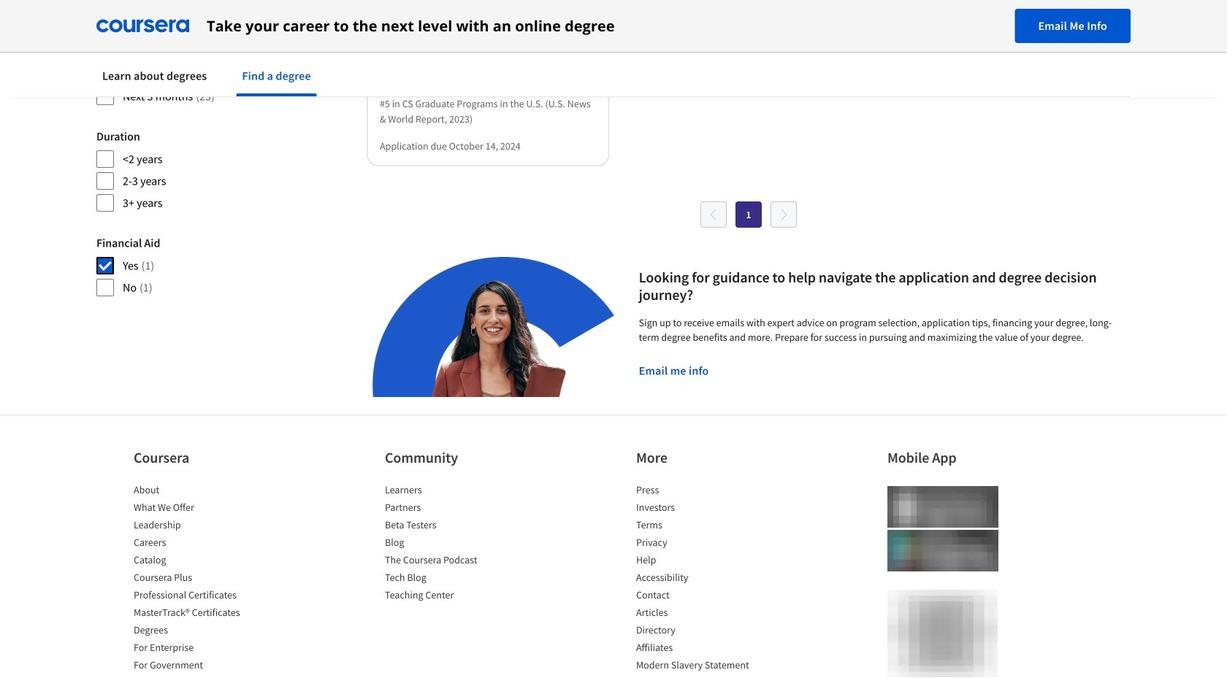 Task type: vqa. For each thing, say whether or not it's contained in the screenshot.
middle "group"
yes



Task type: describe. For each thing, give the bounding box(es) containing it.
2 placeholder image from the top
[[888, 530, 999, 572]]

3 placeholder image from the top
[[888, 590, 998, 678]]

2 list from the left
[[385, 483, 509, 606]]

1 placeholder image from the top
[[888, 487, 999, 528]]

1 list from the left
[[134, 483, 258, 679]]



Task type: locate. For each thing, give the bounding box(es) containing it.
3 group from the top
[[96, 236, 320, 297]]

group
[[96, 45, 320, 106], [96, 129, 320, 213], [96, 236, 320, 297]]

2 vertical spatial placeholder image
[[888, 590, 998, 678]]

coursera image
[[96, 14, 189, 38]]

0 vertical spatial group
[[96, 45, 320, 106]]

list item
[[134, 483, 258, 500], [385, 483, 509, 500], [636, 483, 761, 500], [134, 500, 258, 518], [385, 500, 509, 518], [636, 500, 761, 518], [134, 518, 258, 536], [385, 518, 509, 536], [636, 518, 761, 536], [134, 536, 258, 553], [385, 536, 509, 553], [636, 536, 761, 553], [134, 553, 258, 571], [385, 553, 509, 571], [636, 553, 761, 571], [134, 571, 258, 588], [385, 571, 509, 588], [636, 571, 761, 588], [134, 588, 258, 606], [385, 588, 509, 606], [636, 588, 761, 606], [134, 606, 258, 623], [636, 606, 761, 623], [134, 623, 258, 641], [636, 623, 761, 641], [134, 641, 258, 658], [636, 641, 761, 658], [134, 658, 258, 676], [636, 658, 761, 676]]

1 vertical spatial placeholder image
[[888, 530, 999, 572]]

placeholder image
[[888, 487, 999, 528], [888, 530, 999, 572], [888, 590, 998, 678]]

2 group from the top
[[96, 129, 320, 213]]

tab list
[[96, 58, 1131, 96]]

1 vertical spatial group
[[96, 129, 320, 213]]

0 horizontal spatial list
[[134, 483, 258, 679]]

3 list from the left
[[636, 483, 761, 679]]

list
[[134, 483, 258, 679], [385, 483, 509, 606], [636, 483, 761, 679]]

1 group from the top
[[96, 45, 320, 106]]

2 vertical spatial group
[[96, 236, 320, 297]]

0 vertical spatial placeholder image
[[888, 487, 999, 528]]

2 horizontal spatial list
[[636, 483, 761, 679]]

1 horizontal spatial list
[[385, 483, 509, 606]]



